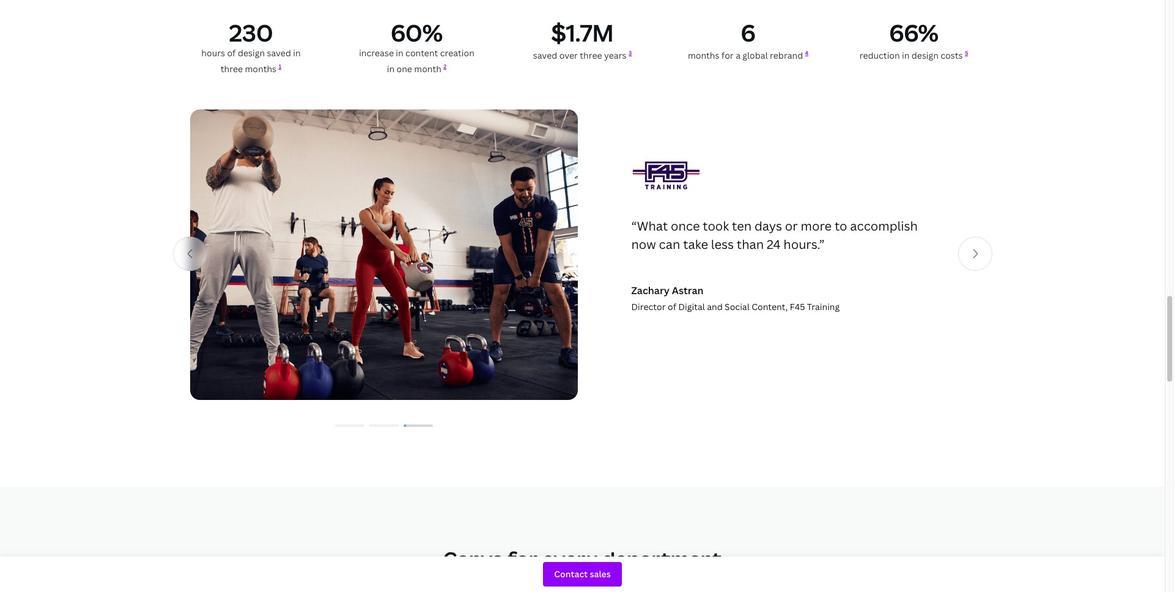 Task type: describe. For each thing, give the bounding box(es) containing it.
global
[[743, 49, 768, 61]]

took
[[703, 218, 730, 234]]

costs
[[941, 49, 964, 61]]

f45
[[790, 301, 806, 313]]

in up one
[[396, 47, 404, 58]]

3 link
[[629, 49, 632, 57]]

over
[[560, 49, 578, 61]]

once
[[671, 218, 700, 234]]

1 link
[[279, 62, 282, 70]]

days
[[755, 218, 783, 234]]

hours of design saved in three months
[[201, 47, 301, 74]]

zachary
[[632, 284, 670, 298]]

can
[[659, 236, 681, 253]]

months inside hours of design saved in three months
[[245, 63, 277, 74]]

astran
[[672, 284, 704, 298]]

saved inside hours of design saved in three months
[[267, 47, 291, 58]]

24
[[767, 236, 781, 253]]

carousel slide 2 image
[[369, 424, 399, 426]]

60%
[[391, 16, 443, 48]]

now
[[632, 236, 656, 253]]

take
[[684, 236, 709, 253]]

in inside the 66% reduction in design costs 5
[[903, 49, 910, 61]]

than
[[737, 236, 764, 253]]

saved inside the $1.7m saved over three years 3
[[533, 49, 558, 61]]

digital
[[679, 301, 705, 313]]

5
[[966, 49, 969, 57]]

5 link
[[966, 49, 969, 57]]

department
[[603, 546, 722, 572]]

66%
[[890, 16, 939, 48]]

increase in content creation in one month
[[359, 47, 475, 74]]

3
[[629, 49, 632, 57]]

increase
[[359, 47, 394, 58]]

month
[[414, 63, 442, 74]]

canva for every department
[[443, 546, 722, 572]]

design inside the 66% reduction in design costs 5
[[912, 49, 939, 61]]

social
[[725, 301, 750, 313]]

6 months for a global rebrand 4
[[688, 16, 809, 61]]

4
[[806, 49, 809, 57]]

230
[[229, 16, 273, 48]]

4 link
[[806, 49, 809, 57]]

more
[[801, 218, 832, 234]]



Task type: vqa. For each thing, say whether or not it's contained in the screenshot.
230
yes



Task type: locate. For each thing, give the bounding box(es) containing it.
of
[[227, 47, 236, 58], [668, 301, 677, 313]]

"what
[[632, 218, 668, 234]]

reduction
[[860, 49, 901, 61]]

months left 1
[[245, 63, 277, 74]]

2 link
[[444, 62, 447, 70]]

0 horizontal spatial of
[[227, 47, 236, 58]]

months left the a
[[688, 49, 720, 61]]

1 vertical spatial three
[[221, 63, 243, 74]]

1 horizontal spatial for
[[722, 49, 734, 61]]

0 horizontal spatial for
[[508, 546, 539, 572]]

content
[[406, 47, 438, 58]]

6
[[741, 16, 756, 48]]

director
[[632, 301, 666, 313]]

training
[[808, 301, 840, 313]]

months inside '6 months for a global rebrand 4'
[[688, 49, 720, 61]]

0 horizontal spatial months
[[245, 63, 277, 74]]

less
[[712, 236, 734, 253]]

$1.7m saved over three years 3
[[533, 16, 632, 61]]

months
[[688, 49, 720, 61], [245, 63, 277, 74]]

$1.7m
[[552, 16, 614, 48]]

in left one
[[387, 63, 395, 74]]

in inside hours of design saved in three months
[[293, 47, 301, 58]]

1 vertical spatial months
[[245, 63, 277, 74]]

of inside zachary astran director of digital and social content, f45 training
[[668, 301, 677, 313]]

0 vertical spatial three
[[580, 49, 603, 61]]

ten
[[733, 218, 752, 234]]

66% reduction in design costs 5
[[860, 16, 969, 61]]

a
[[736, 49, 741, 61]]

three right over
[[580, 49, 603, 61]]

1 horizontal spatial months
[[688, 49, 720, 61]]

0 vertical spatial months
[[688, 49, 720, 61]]

creation
[[440, 47, 475, 58]]

hours."
[[784, 236, 825, 253]]

design inside hours of design saved in three months
[[238, 47, 265, 58]]

0 vertical spatial for
[[722, 49, 734, 61]]

three inside hours of design saved in three months
[[221, 63, 243, 74]]

1
[[279, 62, 282, 70]]

1 vertical spatial for
[[508, 546, 539, 572]]

and
[[708, 301, 723, 313]]

three down hours
[[221, 63, 243, 74]]

"what once took ten days or more to accomplish now can take less than 24 hours."
[[632, 218, 918, 253]]

hours
[[201, 47, 225, 58]]

1 horizontal spatial design
[[912, 49, 939, 61]]

saved up 1
[[267, 47, 291, 58]]

design
[[238, 47, 265, 58], [912, 49, 939, 61]]

for left the a
[[722, 49, 734, 61]]

three
[[580, 49, 603, 61], [221, 63, 243, 74]]

of right hours
[[227, 47, 236, 58]]

three inside the $1.7m saved over three years 3
[[580, 49, 603, 61]]

f45 training image
[[632, 161, 701, 190]]

accomplish
[[851, 218, 918, 234]]

1 vertical spatial of
[[668, 301, 677, 313]]

in down 66%
[[903, 49, 910, 61]]

to
[[835, 218, 848, 234]]

for
[[722, 49, 734, 61], [508, 546, 539, 572]]

canva
[[443, 546, 504, 572]]

1 horizontal spatial saved
[[533, 49, 558, 61]]

zachary astran director of digital and social content, f45 training
[[632, 284, 840, 313]]

0 horizontal spatial saved
[[267, 47, 291, 58]]

for inside '6 months for a global rebrand 4'
[[722, 49, 734, 61]]

every
[[543, 546, 599, 572]]

0 horizontal spatial three
[[221, 63, 243, 74]]

or
[[786, 218, 798, 234]]

of inside hours of design saved in three months
[[227, 47, 236, 58]]

0 vertical spatial of
[[227, 47, 236, 58]]

1 horizontal spatial three
[[580, 49, 603, 61]]

one
[[397, 63, 412, 74]]

1 horizontal spatial of
[[668, 301, 677, 313]]

of left digital
[[668, 301, 677, 313]]

design down 66%
[[912, 49, 939, 61]]

content,
[[752, 301, 788, 313]]

in right 230
[[293, 47, 301, 58]]

in
[[293, 47, 301, 58], [396, 47, 404, 58], [903, 49, 910, 61], [387, 63, 395, 74]]

0 horizontal spatial design
[[238, 47, 265, 58]]

rebrand
[[770, 49, 804, 61]]

years
[[605, 49, 627, 61]]

for left every
[[508, 546, 539, 572]]

design right hours
[[238, 47, 265, 58]]

saved
[[267, 47, 291, 58], [533, 49, 558, 61]]

2
[[444, 62, 447, 70]]

saved left over
[[533, 49, 558, 61]]

carousel slide 1 image
[[335, 424, 364, 426]]



